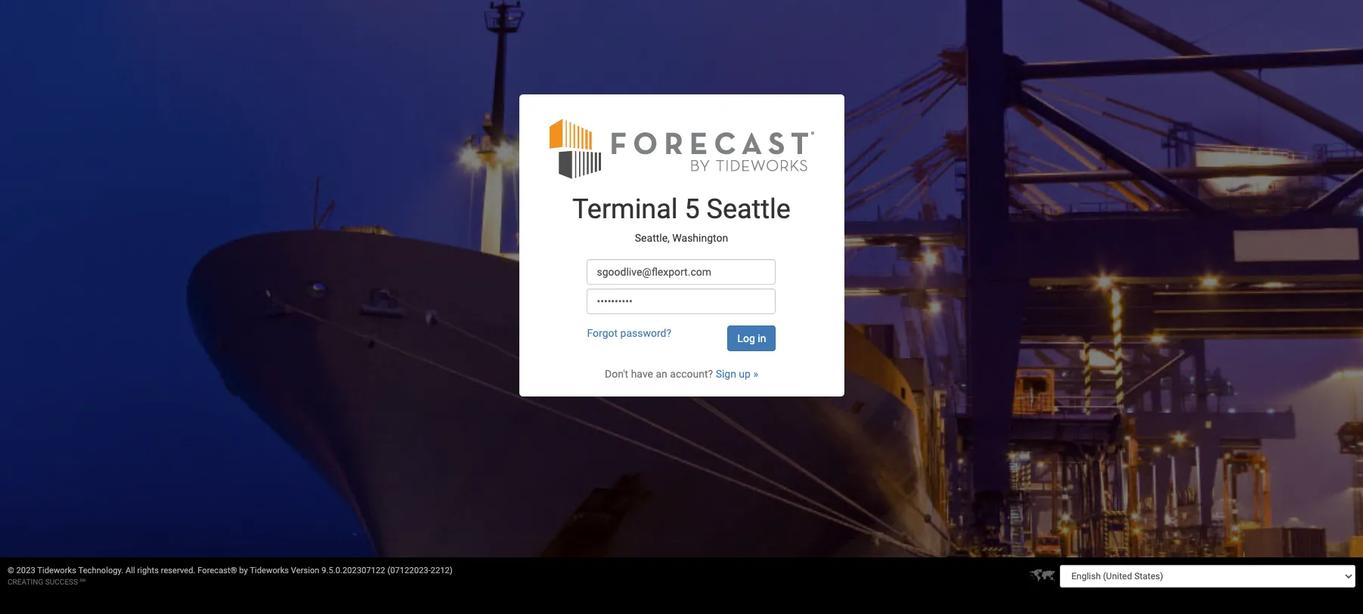 Task type: locate. For each thing, give the bounding box(es) containing it.
tideworks up "success"
[[37, 567, 76, 576]]

seattle,
[[635, 232, 670, 244]]

sign up » link
[[716, 369, 759, 381]]

2 tideworks from the left
[[250, 567, 289, 576]]

password?
[[621, 328, 672, 340]]

©
[[8, 567, 14, 576]]

1 horizontal spatial tideworks
[[250, 567, 289, 576]]

Email or username text field
[[587, 260, 776, 285]]

℠
[[80, 579, 86, 587]]

0 horizontal spatial tideworks
[[37, 567, 76, 576]]

log in button
[[728, 326, 776, 352]]

version
[[291, 567, 320, 576]]

forecast® by tideworks image
[[550, 117, 814, 180]]

rights
[[137, 567, 159, 576]]

success
[[45, 579, 78, 587]]

9.5.0.202307122
[[322, 567, 385, 576]]

»
[[754, 369, 759, 381]]

2023
[[16, 567, 35, 576]]

technology.
[[78, 567, 123, 576]]

have
[[631, 369, 654, 381]]

reserved.
[[161, 567, 196, 576]]

an
[[656, 369, 668, 381]]

don't
[[605, 369, 629, 381]]

forgot
[[587, 328, 618, 340]]

terminal
[[573, 194, 678, 226]]

tideworks
[[37, 567, 76, 576], [250, 567, 289, 576]]

tideworks right by
[[250, 567, 289, 576]]

terminal 5 seattle seattle, washington
[[573, 194, 791, 244]]

forgot password? log in
[[587, 328, 767, 345]]



Task type: describe. For each thing, give the bounding box(es) containing it.
© 2023 tideworks technology. all rights reserved. forecast® by tideworks version 9.5.0.202307122 (07122023-2212) creating success ℠
[[8, 567, 453, 587]]

by
[[239, 567, 248, 576]]

washington
[[673, 232, 729, 244]]

(07122023-
[[388, 567, 431, 576]]

Password password field
[[587, 289, 776, 315]]

up
[[739, 369, 751, 381]]

5
[[685, 194, 700, 226]]

account?
[[670, 369, 713, 381]]

log
[[738, 333, 756, 345]]

in
[[758, 333, 767, 345]]

all
[[126, 567, 135, 576]]

1 tideworks from the left
[[37, 567, 76, 576]]

forgot password? link
[[587, 328, 672, 340]]

creating
[[8, 579, 43, 587]]

don't have an account? sign up »
[[605, 369, 759, 381]]

sign
[[716, 369, 737, 381]]

2212)
[[431, 567, 453, 576]]

forecast®
[[198, 567, 237, 576]]

seattle
[[707, 194, 791, 226]]



Task type: vqa. For each thing, say whether or not it's contained in the screenshot.
Don'T
yes



